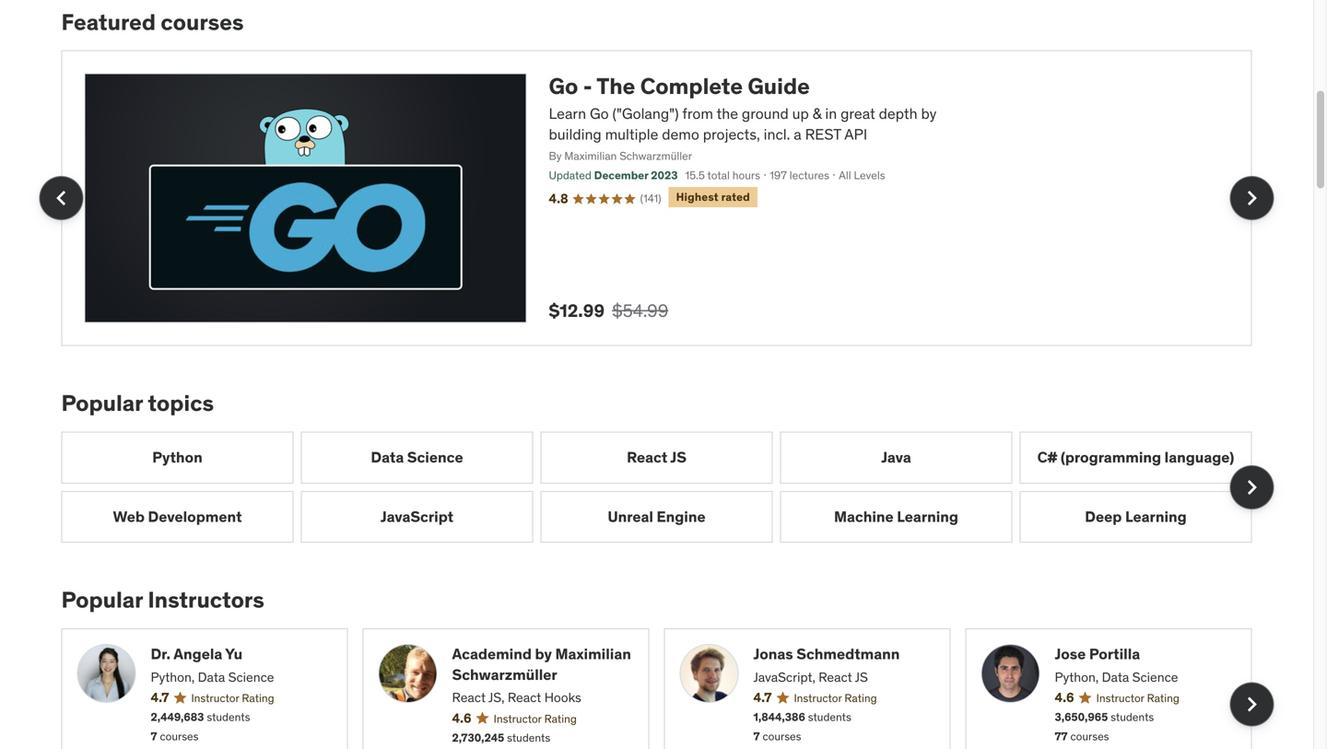 Task type: vqa. For each thing, say whether or not it's contained in the screenshot.
Yu the instructor
yes



Task type: describe. For each thing, give the bounding box(es) containing it.
all
[[839, 168, 851, 183]]

highest
[[676, 190, 719, 204]]

0 horizontal spatial js
[[671, 448, 687, 467]]

machine learning link
[[780, 491, 1013, 543]]

js,
[[489, 690, 505, 706]]

3,650,965
[[1055, 710, 1108, 725]]

2,730,245
[[452, 731, 504, 745]]

python
[[152, 448, 203, 467]]

rating down hooks
[[544, 712, 577, 726]]

next image
[[1238, 690, 1267, 720]]

python, inside dr. angela yu python, data science
[[151, 669, 195, 686]]

academind by maximilian schwarzmüller react js, react hooks
[[452, 645, 631, 706]]

complete
[[640, 72, 743, 100]]

web development link
[[61, 491, 294, 543]]

js inside jonas schmedtmann javascript, react js
[[855, 669, 868, 686]]

dr. angela yu link
[[151, 644, 332, 665]]

react left js,
[[452, 690, 486, 706]]

$12.99 $54.99
[[549, 300, 669, 322]]

15.5 total hours
[[685, 168, 761, 183]]

1 horizontal spatial science
[[407, 448, 463, 467]]

ground
[[742, 104, 789, 123]]

levels
[[854, 168, 885, 183]]

depth
[[879, 104, 918, 123]]

language)
[[1165, 448, 1235, 467]]

3,650,965 students 77 courses
[[1055, 710, 1154, 744]]

data inside jose portilla python, data science
[[1102, 669, 1129, 686]]

angela
[[174, 645, 222, 664]]

up
[[792, 104, 809, 123]]

1 vertical spatial go
[[590, 104, 609, 123]]

javascript
[[381, 507, 454, 526]]

unreal engine
[[608, 507, 706, 526]]

c# (programming language)
[[1038, 448, 1235, 467]]

web development
[[113, 507, 242, 526]]

engine
[[657, 507, 706, 526]]

popular instructors
[[61, 586, 264, 614]]

courses for python,
[[1071, 730, 1109, 744]]

1,844,386
[[754, 710, 806, 725]]

featured courses
[[61, 8, 244, 36]]

carousel element for popular topics
[[61, 432, 1274, 543]]

portilla
[[1090, 645, 1140, 664]]

react js link
[[541, 432, 773, 484]]

schmedtmann
[[797, 645, 900, 664]]

the
[[717, 104, 738, 123]]

react up unreal engine
[[627, 448, 668, 467]]

java
[[881, 448, 912, 467]]

-
[[583, 72, 592, 100]]

0 vertical spatial go
[[549, 72, 578, 100]]

$12.99
[[549, 300, 605, 322]]

building
[[549, 125, 602, 144]]

jonas schmedtmann javascript, react js
[[754, 645, 900, 686]]

("golang")
[[613, 104, 679, 123]]

dr.
[[151, 645, 171, 664]]

15.5
[[685, 168, 705, 183]]

4.6 for academind by maximilian schwarzmüller
[[452, 710, 472, 727]]

jose portilla python, data science
[[1055, 645, 1179, 686]]

maximilian inside the go - the complete guide learn go ("golang") from the ground up & in great depth by building multiple demo projects, incl. a rest api by maximilian schwarzmüller
[[565, 149, 617, 163]]

rated
[[721, 190, 750, 204]]

updated december 2023
[[549, 168, 678, 183]]

c# (programming language) link
[[1020, 432, 1252, 484]]

popular for popular instructors
[[61, 586, 143, 614]]

featured
[[61, 8, 156, 36]]

jose
[[1055, 645, 1086, 664]]

schwarzmüller inside the go - the complete guide learn go ("golang") from the ground up & in great depth by building multiple demo projects, incl. a rest api by maximilian schwarzmüller
[[620, 149, 692, 163]]

guide
[[748, 72, 810, 100]]

courses for javascript,
[[763, 730, 802, 744]]

a
[[794, 125, 802, 144]]

jonas schmedtmann link
[[754, 644, 935, 665]]

197 lectures
[[770, 168, 830, 183]]

python link
[[61, 432, 294, 484]]

2023
[[651, 168, 678, 183]]

data science link
[[301, 432, 533, 484]]

machine
[[834, 507, 894, 526]]

hours
[[733, 168, 761, 183]]

1 next image from the top
[[1238, 184, 1267, 213]]

science inside dr. angela yu python, data science
[[228, 669, 274, 686]]

data inside dr. angela yu python, data science
[[198, 669, 225, 686]]

rating for angela
[[242, 691, 274, 706]]

instructors
[[148, 586, 264, 614]]

popular topics
[[61, 390, 214, 417]]

carousel element for popular instructors
[[61, 629, 1274, 749]]

instructor rating down hooks
[[494, 712, 577, 726]]

api
[[845, 125, 868, 144]]

highest rated
[[676, 190, 750, 204]]

demo
[[662, 125, 700, 144]]

dr. angela yu python, data science
[[151, 645, 274, 686]]

jose portilla link
[[1055, 644, 1237, 665]]

academind by maximilian schwarzmüller link
[[452, 644, 634, 686]]

instructor rating for javascript,
[[794, 691, 877, 706]]

rating for schmedtmann
[[845, 691, 877, 706]]

rating for portilla
[[1147, 691, 1180, 706]]

by inside academind by maximilian schwarzmüller react js, react hooks
[[535, 645, 552, 664]]

4.6 for jose portilla
[[1055, 689, 1075, 706]]

unreal engine link
[[541, 491, 773, 543]]

machine learning
[[834, 507, 959, 526]]

react right js,
[[508, 690, 541, 706]]



Task type: locate. For each thing, give the bounding box(es) containing it.
0 horizontal spatial 4.6
[[452, 710, 472, 727]]

lectures
[[790, 168, 830, 183]]

maximilian inside academind by maximilian schwarzmüller react js, react hooks
[[555, 645, 631, 664]]

0 vertical spatial by
[[921, 104, 937, 123]]

by
[[549, 149, 562, 163]]

by up hooks
[[535, 645, 552, 664]]

previous image
[[47, 184, 76, 213]]

js up engine
[[671, 448, 687, 467]]

2 7 from the left
[[754, 730, 760, 744]]

7 for jonas
[[754, 730, 760, 744]]

1 7 from the left
[[151, 730, 157, 744]]

all levels
[[839, 168, 885, 183]]

197
[[770, 168, 787, 183]]

1 vertical spatial carousel element
[[61, 432, 1274, 543]]

web
[[113, 507, 145, 526]]

1 vertical spatial maximilian
[[555, 645, 631, 664]]

schwarzmüller down academind
[[452, 665, 557, 684]]

1 horizontal spatial 4.6
[[1055, 689, 1075, 706]]

2,730,245 students
[[452, 731, 551, 745]]

$54.99
[[612, 300, 669, 322]]

7 for dr.
[[151, 730, 157, 744]]

courses inside 3,650,965 students 77 courses
[[1071, 730, 1109, 744]]

4.7 up 1,844,386
[[754, 689, 772, 706]]

0 horizontal spatial learning
[[897, 507, 959, 526]]

great
[[841, 104, 876, 123]]

schwarzmüller
[[620, 149, 692, 163], [452, 665, 557, 684]]

students right 1,844,386
[[808, 710, 852, 725]]

4.7 up 2,449,683
[[151, 689, 169, 706]]

0 vertical spatial carousel element
[[39, 50, 1274, 346]]

next image
[[1238, 184, 1267, 213], [1238, 473, 1267, 502]]

2 horizontal spatial data
[[1102, 669, 1129, 686]]

courses for yu
[[160, 730, 199, 744]]

updated
[[549, 168, 592, 183]]

instructor up 3,650,965 students 77 courses
[[1097, 691, 1145, 706]]

popular down web
[[61, 586, 143, 614]]

multiple
[[605, 125, 659, 144]]

popular instructors element
[[61, 586, 1274, 749]]

projects,
[[703, 125, 760, 144]]

0 horizontal spatial data
[[198, 669, 225, 686]]

rest
[[805, 125, 841, 144]]

learn
[[549, 104, 586, 123]]

instructor for python,
[[1097, 691, 1145, 706]]

0 vertical spatial next image
[[1238, 184, 1267, 213]]

1 horizontal spatial js
[[855, 669, 868, 686]]

by inside the go - the complete guide learn go ("golang") from the ground up & in great depth by building multiple demo projects, incl. a rest api by maximilian schwarzmüller
[[921, 104, 937, 123]]

react inside jonas schmedtmann javascript, react js
[[819, 669, 852, 686]]

the
[[597, 72, 636, 100]]

2,449,683 students 7 courses
[[151, 710, 250, 744]]

go down '-'
[[590, 104, 609, 123]]

instructor for yu
[[191, 691, 239, 706]]

7
[[151, 730, 157, 744], [754, 730, 760, 744]]

1,844,386 students 7 courses
[[754, 710, 852, 744]]

rating down dr. angela yu link
[[242, 691, 274, 706]]

4.7 for jonas schmedtmann
[[754, 689, 772, 706]]

instructor for javascript,
[[794, 691, 842, 706]]

react js
[[627, 448, 687, 467]]

(programming
[[1061, 448, 1162, 467]]

courses inside 1,844,386 students 7 courses
[[763, 730, 802, 744]]

science up javascript
[[407, 448, 463, 467]]

7 inside 2,449,683 students 7 courses
[[151, 730, 157, 744]]

maximilian up hooks
[[555, 645, 631, 664]]

carousel element
[[39, 50, 1274, 346], [61, 432, 1274, 543], [61, 629, 1274, 749]]

students right 2,730,245
[[507, 731, 551, 745]]

by
[[921, 104, 937, 123], [535, 645, 552, 664]]

0 horizontal spatial schwarzmüller
[[452, 665, 557, 684]]

learning right machine
[[897, 507, 959, 526]]

instructor rating
[[191, 691, 274, 706], [794, 691, 877, 706], [1097, 691, 1180, 706], [494, 712, 577, 726]]

instructor up 2,730,245 students
[[494, 712, 542, 726]]

4.6 up 2,730,245
[[452, 710, 472, 727]]

(141)
[[640, 191, 661, 205]]

2 popular from the top
[[61, 586, 143, 614]]

1 vertical spatial next image
[[1238, 473, 1267, 502]]

0 horizontal spatial 7
[[151, 730, 157, 744]]

students for yu
[[207, 710, 250, 725]]

1 vertical spatial 4.6
[[452, 710, 472, 727]]

1 horizontal spatial data
[[371, 448, 404, 467]]

1 horizontal spatial schwarzmüller
[[620, 149, 692, 163]]

7 down 2,449,683
[[151, 730, 157, 744]]

maximilian
[[565, 149, 617, 163], [555, 645, 631, 664]]

rating down schmedtmann
[[845, 691, 877, 706]]

academind
[[452, 645, 532, 664]]

python, down dr.
[[151, 669, 195, 686]]

0 vertical spatial maximilian
[[565, 149, 617, 163]]

instructor rating down jose portilla python, data science
[[1097, 691, 1180, 706]]

learning for deep learning
[[1126, 507, 1187, 526]]

development
[[148, 507, 242, 526]]

1 vertical spatial by
[[535, 645, 552, 664]]

carousel element containing go - the complete guide
[[39, 50, 1274, 346]]

incl.
[[764, 125, 790, 144]]

learning right deep
[[1126, 507, 1187, 526]]

instructor rating for python,
[[1097, 691, 1180, 706]]

1 horizontal spatial by
[[921, 104, 937, 123]]

jonas
[[754, 645, 793, 664]]

december
[[594, 168, 649, 183]]

0 horizontal spatial python,
[[151, 669, 195, 686]]

0 vertical spatial popular
[[61, 390, 143, 417]]

yu
[[225, 645, 243, 664]]

by right depth
[[921, 104, 937, 123]]

1 learning from the left
[[897, 507, 959, 526]]

in
[[825, 104, 837, 123]]

courses
[[161, 8, 244, 36], [160, 730, 199, 744], [763, 730, 802, 744], [1071, 730, 1109, 744]]

students inside 2,449,683 students 7 courses
[[207, 710, 250, 725]]

4.8
[[549, 190, 568, 207]]

schwarzmüller inside academind by maximilian schwarzmüller react js, react hooks
[[452, 665, 557, 684]]

rating down the jose portilla link
[[1147, 691, 1180, 706]]

4.7
[[151, 689, 169, 706], [754, 689, 772, 706]]

1 horizontal spatial learning
[[1126, 507, 1187, 526]]

instructor rating for yu
[[191, 691, 274, 706]]

1 vertical spatial schwarzmüller
[[452, 665, 557, 684]]

0 horizontal spatial science
[[228, 669, 274, 686]]

c#
[[1038, 448, 1058, 467]]

carousel element containing dr. angela yu
[[61, 629, 1274, 749]]

instructor up 1,844,386 students 7 courses
[[794, 691, 842, 706]]

4.7 for dr. angela yu
[[151, 689, 169, 706]]

go left '-'
[[549, 72, 578, 100]]

2 horizontal spatial science
[[1133, 669, 1179, 686]]

2 next image from the top
[[1238, 473, 1267, 502]]

data science
[[371, 448, 463, 467]]

0 horizontal spatial by
[[535, 645, 552, 664]]

0 vertical spatial js
[[671, 448, 687, 467]]

1 4.7 from the left
[[151, 689, 169, 706]]

data down angela
[[198, 669, 225, 686]]

0 horizontal spatial 4.7
[[151, 689, 169, 706]]

js
[[671, 448, 687, 467], [855, 669, 868, 686]]

popular left topics
[[61, 390, 143, 417]]

schwarzmüller up 2023
[[620, 149, 692, 163]]

77
[[1055, 730, 1068, 744]]

unreal
[[608, 507, 654, 526]]

7 down 1,844,386
[[754, 730, 760, 744]]

maximilian down building
[[565, 149, 617, 163]]

1 python, from the left
[[151, 669, 195, 686]]

1 horizontal spatial 7
[[754, 730, 760, 744]]

2,449,683
[[151, 710, 204, 725]]

students for python,
[[1111, 710, 1154, 725]]

&
[[813, 104, 822, 123]]

1 vertical spatial popular
[[61, 586, 143, 614]]

js down schmedtmann
[[855, 669, 868, 686]]

learning for machine learning
[[897, 507, 959, 526]]

1 horizontal spatial python,
[[1055, 669, 1099, 686]]

instructor up 2,449,683 students 7 courses
[[191, 691, 239, 706]]

hooks
[[545, 690, 582, 706]]

topics
[[148, 390, 214, 417]]

rating
[[242, 691, 274, 706], [845, 691, 877, 706], [1147, 691, 1180, 706], [544, 712, 577, 726]]

1 horizontal spatial go
[[590, 104, 609, 123]]

students right 3,650,965
[[1111, 710, 1154, 725]]

science inside jose portilla python, data science
[[1133, 669, 1179, 686]]

from
[[683, 104, 713, 123]]

deep
[[1085, 507, 1122, 526]]

carousel element for featured courses
[[39, 50, 1274, 346]]

deep learning
[[1085, 507, 1187, 526]]

science
[[407, 448, 463, 467], [228, 669, 274, 686], [1133, 669, 1179, 686]]

learning
[[897, 507, 959, 526], [1126, 507, 1187, 526]]

2 learning from the left
[[1126, 507, 1187, 526]]

java link
[[780, 432, 1013, 484]]

courses inside 2,449,683 students 7 courses
[[160, 730, 199, 744]]

2 vertical spatial carousel element
[[61, 629, 1274, 749]]

students for javascript,
[[808, 710, 852, 725]]

data up javascript
[[371, 448, 404, 467]]

python, down jose at the right bottom of the page
[[1055, 669, 1099, 686]]

4.6 up 3,650,965
[[1055, 689, 1075, 706]]

popular for popular topics
[[61, 390, 143, 417]]

instructor rating down jonas schmedtmann javascript, react js
[[794, 691, 877, 706]]

students inside 1,844,386 students 7 courses
[[808, 710, 852, 725]]

instructor
[[191, 691, 239, 706], [794, 691, 842, 706], [1097, 691, 1145, 706], [494, 712, 542, 726]]

python,
[[151, 669, 195, 686], [1055, 669, 1099, 686]]

students right 2,449,683
[[207, 710, 250, 725]]

1 horizontal spatial 4.7
[[754, 689, 772, 706]]

2 4.7 from the left
[[754, 689, 772, 706]]

data down portilla
[[1102, 669, 1129, 686]]

2 python, from the left
[[1055, 669, 1099, 686]]

instructor rating down dr. angela yu python, data science
[[191, 691, 274, 706]]

react
[[627, 448, 668, 467], [819, 669, 852, 686], [452, 690, 486, 706], [508, 690, 541, 706]]

7 inside 1,844,386 students 7 courses
[[754, 730, 760, 744]]

0 horizontal spatial go
[[549, 72, 578, 100]]

react down jonas schmedtmann link
[[819, 669, 852, 686]]

science down dr. angela yu link
[[228, 669, 274, 686]]

1 vertical spatial js
[[855, 669, 868, 686]]

javascript link
[[301, 491, 533, 543]]

carousel element containing python
[[61, 432, 1274, 543]]

javascript,
[[754, 669, 816, 686]]

total
[[708, 168, 730, 183]]

1 popular from the top
[[61, 390, 143, 417]]

students inside 3,650,965 students 77 courses
[[1111, 710, 1154, 725]]

students
[[207, 710, 250, 725], [808, 710, 852, 725], [1111, 710, 1154, 725], [507, 731, 551, 745]]

python, inside jose portilla python, data science
[[1055, 669, 1099, 686]]

0 vertical spatial schwarzmüller
[[620, 149, 692, 163]]

science down the jose portilla link
[[1133, 669, 1179, 686]]

0 vertical spatial 4.6
[[1055, 689, 1075, 706]]

go - the complete guide learn go ("golang") from the ground up & in great depth by building multiple demo projects, incl. a rest api by maximilian schwarzmüller
[[549, 72, 937, 163]]

learning inside "link"
[[1126, 507, 1187, 526]]

popular
[[61, 390, 143, 417], [61, 586, 143, 614]]



